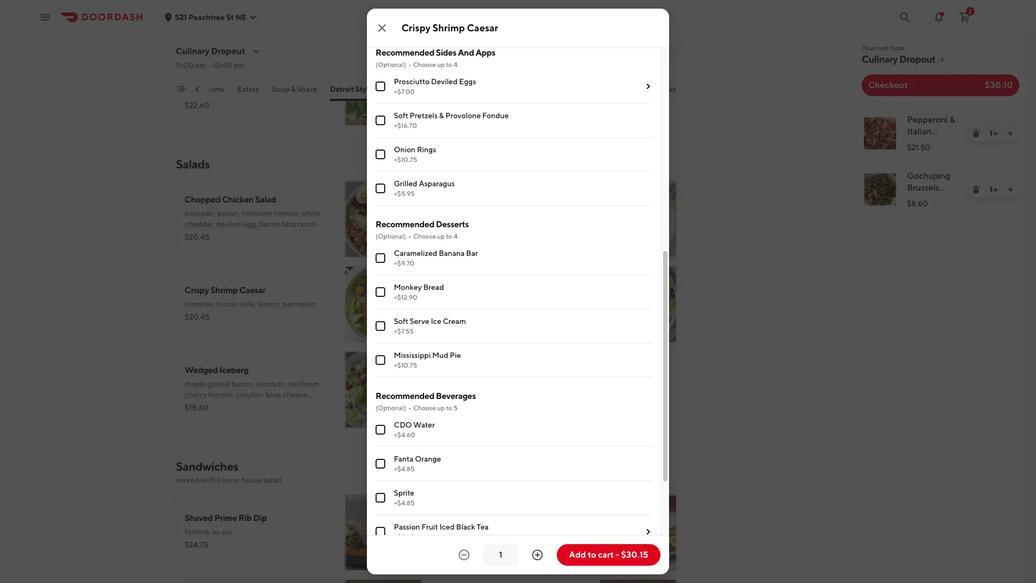 Task type: vqa. For each thing, say whether or not it's contained in the screenshot.
sprite, inside the Soft Drink dialog
no



Task type: locate. For each thing, give the bounding box(es) containing it.
521
[[175, 13, 187, 21]]

salad inside chopped chicken salad avocado, bacon, heirloom tomato, white cheddar, deviled egg, bacon bbq ranch $20.45
[[255, 194, 276, 205]]

dropout up the 10:40
[[212, 46, 246, 56]]

recommended down +$5.95
[[376, 219, 435, 230]]

add for black truffle mushroom pizza
[[394, 106, 409, 115]]

choose inside recommended sides and apps (optional) • choose up to 4
[[413, 61, 436, 69]]

add for cheap house salad
[[649, 323, 664, 332]]

1 cheddar, from the left
[[185, 220, 215, 228]]

soft
[[394, 111, 409, 120], [394, 317, 409, 326]]

pizza inside black truffle mushroom pizza smoked onion alfredo, mozzarella cheese, arugula $22.60
[[277, 63, 297, 73]]

2 vertical spatial $20.45
[[185, 313, 210, 321]]

0 horizontal spatial dropout
[[212, 46, 246, 56]]

katsu
[[499, 508, 521, 518]]

chopped
[[185, 194, 221, 205]]

avocado, inside wedged iceberg maple glazed bacon, avocado, heirloom cherry tomato, crouton, blue cheese dressing
[[256, 380, 287, 388]]

up for beverages
[[437, 404, 445, 412]]

tuscan
[[216, 300, 239, 308]]

1 +$10.75 from the top
[[394, 156, 418, 164]]

1 vertical spatial cart
[[598, 550, 614, 560]]

0 vertical spatial (optional)
[[376, 61, 406, 69]]

recommended inside recommended beverages (optional) • choose up to 5
[[376, 391, 435, 401]]

1 vertical spatial pepperoni & italian sausage pizza image
[[865, 117, 897, 150]]

caesar inside crispy shrimp caesar romaine, tuscan kale, lemon, parmesan $20.45
[[239, 285, 266, 295]]

0 vertical spatial cart
[[878, 44, 890, 52]]

1 horizontal spatial sandwiches
[[454, 85, 495, 93]]

up for desserts
[[437, 232, 445, 240]]

pear,
[[467, 209, 484, 218]]

(optional) for recommended desserts
[[376, 232, 406, 240]]

(optional) up pan
[[376, 61, 406, 69]]

chicken up milk
[[465, 508, 497, 518]]

1 horizontal spatial cheddar,
[[521, 220, 551, 228]]

gochujang brussels sprouts $8.60
[[908, 171, 951, 208]]

bacon, for iceberg
[[232, 380, 255, 388]]

1 horizontal spatial maple
[[553, 220, 574, 228]]

jus
[[222, 528, 232, 536]]

white down ancient
[[501, 220, 520, 228]]

soft inside soft pretzels & provolone fondue +$16.70
[[394, 111, 409, 120]]

1 horizontal spatial cart
[[878, 44, 890, 52]]

bacon, up the crouton, on the bottom
[[232, 380, 255, 388]]

× for pepperoni & italian sausage pizza
[[995, 129, 998, 138]]

maple inside bartlett pear, ancient grains, date, pistachio, toasted mulberry, white cheddar, maple tahini vinaigrette
[[553, 220, 574, 228]]

caesar up apps
[[467, 22, 499, 33]]

bacon
[[259, 220, 281, 228]]

to inside "recommended desserts (optional) • choose up to 4"
[[446, 232, 453, 240]]

2 (optional) from the top
[[376, 232, 406, 240]]

choose up prosciutto
[[413, 61, 436, 69]]

1 vertical spatial heirloom
[[289, 380, 319, 388]]

(optional) up caramelized
[[376, 232, 406, 240]]

2 +$10.75 from the top
[[394, 361, 418, 370]]

style
[[356, 85, 373, 93]]

shrimp for crispy shrimp caesar romaine, tuscan kale, lemon, parmesan $20.45
[[211, 285, 238, 295]]

0 vertical spatial black
[[185, 63, 206, 73]]

0 horizontal spatial &
[[291, 85, 296, 93]]

1 soft from the top
[[394, 111, 409, 120]]

+$4.85 down passion on the left bottom
[[394, 533, 415, 541]]

0 vertical spatial chicken
[[222, 194, 254, 205]]

au
[[212, 528, 221, 536]]

1 horizontal spatial black
[[456, 523, 476, 532]]

soft for soft serve ice cream
[[394, 317, 409, 326]]

1 right remove item from cart icon
[[990, 185, 993, 194]]

shrimp up tuscan
[[211, 285, 238, 295]]

4 down desserts
[[454, 232, 458, 240]]

black truffle mushroom pizza smoked onion alfredo, mozzarella cheese, arugula $22.60
[[185, 63, 326, 110]]

1 horizontal spatial pizza
[[388, 85, 406, 93]]

cheap house salad
[[440, 285, 514, 295]]

2 × from the top
[[995, 185, 998, 194]]

• inside recommended beverages (optional) • choose up to 5
[[409, 404, 411, 412]]

decrease quantity by 1 image
[[458, 549, 471, 562]]

2 horizontal spatial crispy
[[440, 508, 464, 518]]

1 vertical spatial avocado,
[[256, 380, 287, 388]]

chicken for crispy
[[465, 508, 497, 518]]

chicken up deviled
[[222, 194, 254, 205]]

pm
[[234, 61, 245, 70]]

& right pretzels at the top of page
[[440, 111, 444, 120]]

None checkbox
[[376, 184, 386, 193], [376, 253, 386, 263], [376, 287, 386, 297], [376, 321, 386, 331], [376, 355, 386, 365], [376, 425, 386, 435], [376, 184, 386, 193], [376, 253, 386, 263], [376, 287, 386, 297], [376, 321, 386, 331], [376, 355, 386, 365], [376, 425, 386, 435]]

$18.85
[[440, 546, 463, 555]]

•
[[409, 61, 411, 69], [409, 232, 411, 240], [409, 404, 411, 412]]

ranch
[[297, 220, 317, 228]]

to down desserts
[[446, 232, 453, 240]]

bartlett pear, ancient grains, date, pistachio, toasted mulberry, white cheddar, maple tahini vinaigrette
[[440, 209, 588, 239]]

up inside recommended sides and apps (optional) • choose up to 4
[[437, 61, 445, 69]]

- left $30.15 at the right bottom of the page
[[616, 550, 620, 560]]

crouton,
[[236, 390, 265, 399]]

$20.45 left st
[[185, 16, 210, 24]]

0 vertical spatial choose
[[413, 61, 436, 69]]

add one to cart image right remove item from cart icon
[[1007, 185, 1016, 194]]

1 vertical spatial +$4.85
[[394, 499, 415, 507]]

- right the am
[[208, 61, 211, 70]]

1 horizontal spatial chicken
[[465, 508, 497, 518]]

detroit style pan pizza
[[330, 85, 406, 93]]

0 vertical spatial soft
[[394, 111, 409, 120]]

1 vertical spatial 1 ×
[[990, 185, 998, 194]]

truffle
[[207, 63, 232, 73]]

2 vertical spatial +$4.85
[[394, 533, 415, 541]]

crispy up japanese
[[440, 508, 464, 518]]

sprite +$4.85
[[394, 489, 415, 507]]

pepperoni & italian sausage pizza image
[[601, 0, 677, 41], [865, 117, 897, 150]]

1 • from the top
[[409, 61, 411, 69]]

prime
[[215, 513, 237, 523]]

& inside pepperoni & italian sausage pizza
[[950, 114, 956, 125]]

up inside "recommended desserts (optional) • choose up to 4"
[[437, 232, 445, 240]]

3 • from the top
[[409, 404, 411, 412]]

1 recommended from the top
[[376, 48, 435, 58]]

white up ranch
[[302, 209, 321, 218]]

ice
[[431, 317, 442, 326]]

list containing pepperoni & italian sausage pizza
[[854, 105, 1029, 218]]

0 vertical spatial pepperoni & italian sausage pizza image
[[601, 0, 677, 41]]

bacon, up deviled
[[217, 209, 240, 218]]

+$4.85
[[394, 465, 415, 473], [394, 499, 415, 507], [394, 533, 415, 541]]

maple up 'cherry'
[[185, 380, 206, 388]]

sprite
[[394, 489, 415, 498]]

1 vertical spatial soft
[[394, 317, 409, 326]]

+$10.75 down onion
[[394, 156, 418, 164]]

the pub burger image
[[601, 579, 677, 583]]

1 vertical spatial sandwiches
[[176, 460, 239, 474]]

2 4 from the top
[[454, 232, 458, 240]]

avocado, up blue
[[256, 380, 287, 388]]

0 vertical spatial sandwiches
[[454, 85, 495, 93]]

2 vertical spatial •
[[409, 404, 411, 412]]

0 vertical spatial $20.45
[[185, 16, 210, 24]]

onion rings +$10.75
[[394, 145, 437, 164]]

2 add one to cart image from the top
[[1007, 185, 1016, 194]]

tomato, inside chopped chicken salad avocado, bacon, heirloom tomato, white cheddar, deviled egg, bacon bbq ranch $20.45
[[274, 209, 300, 218]]

rings
[[417, 145, 437, 154]]

1 horizontal spatial -
[[616, 550, 620, 560]]

0 horizontal spatial black
[[185, 63, 206, 73]]

water
[[414, 421, 435, 429]]

pizza right pan
[[388, 85, 406, 93]]

heirloom up cheese
[[289, 380, 319, 388]]

choose up water
[[413, 404, 436, 412]]

to inside button
[[588, 550, 597, 560]]

0 horizontal spatial chicken
[[222, 194, 254, 205]]

recommended up prosciutto
[[376, 48, 435, 58]]

chicken inside crispy chicken katsu japanese milk bread, spicy miso aioli, napa slaw, hoisin $18.85
[[465, 508, 497, 518]]

to left $30.15 at the right bottom of the page
[[588, 550, 597, 560]]

+$5.95
[[394, 190, 415, 198]]

0 horizontal spatial white
[[302, 209, 321, 218]]

crispy for crispy shrimp caesar romaine, tuscan kale, lemon, parmesan $20.45
[[185, 285, 209, 295]]

2 vertical spatial up
[[437, 404, 445, 412]]

add button for crispy shrimp caesar
[[388, 319, 416, 336]]

remove item from cart image
[[973, 185, 981, 194]]

1 up from the top
[[437, 61, 445, 69]]

1 horizontal spatial shrimp
[[406, 17, 431, 26]]

to inside recommended sides and apps (optional) • choose up to 4
[[446, 61, 453, 69]]

2 recommended from the top
[[376, 219, 435, 230]]

tomato, up bbq
[[274, 209, 300, 218]]

3 recommended from the top
[[376, 391, 435, 401]]

house
[[466, 285, 491, 295]]

2 $20.45 from the top
[[185, 233, 210, 241]]

3 up from the top
[[437, 404, 445, 412]]

1 horizontal spatial white
[[501, 220, 520, 228]]

pizza for pan
[[388, 85, 406, 93]]

up left '5'
[[437, 404, 445, 412]]

st
[[226, 13, 234, 21]]

1 vertical spatial +$10.75
[[394, 361, 418, 370]]

0 horizontal spatial -
[[208, 61, 211, 70]]

1 vertical spatial up
[[437, 232, 445, 240]]

blue
[[266, 390, 281, 399]]

recommended beverages group
[[376, 391, 653, 583]]

& right soup
[[291, 85, 296, 93]]

shrimp
[[406, 17, 431, 26], [433, 22, 465, 33], [211, 285, 238, 295]]

dip
[[253, 513, 267, 523]]

culinary dropout link
[[862, 53, 1020, 66]]

1 vertical spatial 4
[[454, 232, 458, 240]]

2 soft from the top
[[394, 317, 409, 326]]

pizza down sausage
[[908, 150, 929, 160]]

1 horizontal spatial heirloom
[[289, 380, 319, 388]]

bacon, inside chopped chicken salad avocado, bacon, heirloom tomato, white cheddar, deviled egg, bacon bbq ranch $20.45
[[217, 209, 240, 218]]

0 vertical spatial •
[[409, 61, 411, 69]]

sandwiches up with
[[176, 460, 239, 474]]

add button for cheap house salad
[[643, 319, 671, 336]]

culinary dropout down from
[[862, 53, 936, 65]]

1 × right remove item from cart icon
[[990, 185, 998, 194]]

+$4.85 down sprite
[[394, 499, 415, 507]]

crispy chicken katsu japanese milk bread, spicy miso aioli, napa slaw, hoisin $18.85
[[440, 508, 582, 555]]

avocado,
[[185, 209, 216, 218], [256, 380, 287, 388]]

recommended inside "recommended desserts (optional) • choose up to 4"
[[376, 219, 435, 230]]

gochujang brussels sprouts image
[[865, 173, 897, 206]]

• up caramelized
[[409, 232, 411, 240]]

• up prosciutto
[[409, 61, 411, 69]]

recommended up "cdo"
[[376, 391, 435, 401]]

passion fruit iced black tea +$4.85
[[394, 523, 489, 541]]

1 +$4.85 from the top
[[394, 465, 415, 473]]

choose inside recommended beverages (optional) • choose up to 5
[[413, 404, 436, 412]]

dropout down from
[[900, 53, 936, 65]]

1 horizontal spatial crispy
[[402, 22, 431, 33]]

1 horizontal spatial culinary
[[862, 53, 898, 65]]

culinary dropout up 11:00 am - 10:40 pm
[[176, 46, 246, 56]]

add for chopped chicken salad
[[394, 238, 409, 247]]

sandwiches up provolone
[[454, 85, 495, 93]]

pretzels
[[410, 111, 438, 120]]

2 horizontal spatial shrimp
[[433, 22, 465, 33]]

4 down sides
[[454, 61, 458, 69]]

cheddar, inside bartlett pear, ancient grains, date, pistachio, toasted mulberry, white cheddar, maple tahini vinaigrette
[[521, 220, 551, 228]]

add for wedged iceberg
[[394, 409, 409, 417]]

recommended sides and apps group
[[376, 47, 653, 206]]

choose up caramelized
[[413, 232, 436, 240]]

soft inside soft serve ice cream +$7.55
[[394, 317, 409, 326]]

2 up from the top
[[437, 232, 445, 240]]

0 vertical spatial 1
[[990, 129, 993, 138]]

bacon, inside wedged iceberg maple glazed bacon, avocado, heirloom cherry tomato, crouton, blue cheese dressing
[[232, 380, 255, 388]]

checkout
[[869, 80, 909, 90]]

crispy up romaine,
[[185, 285, 209, 295]]

soft up '+$7.55'
[[394, 317, 409, 326]]

2 vertical spatial recommended
[[376, 391, 435, 401]]

11:00 am - 10:40 pm
[[176, 61, 245, 70]]

pizza for mushroom
[[277, 63, 297, 73]]

0 vertical spatial salad
[[255, 194, 276, 205]]

Current quantity is 1 number field
[[490, 549, 512, 561]]

cheese pizza image
[[346, 0, 422, 41]]

& inside "button"
[[291, 85, 296, 93]]

shaved prime rib dip image
[[346, 494, 422, 571]]

2 +$4.85 from the top
[[394, 499, 415, 507]]

0 horizontal spatial shrimp
[[211, 285, 238, 295]]

& right the pepperoni
[[950, 114, 956, 125]]

cart left $30.15 at the right bottom of the page
[[598, 550, 614, 560]]

1 vertical spatial -
[[616, 550, 620, 560]]

1 vertical spatial 1
[[990, 185, 993, 194]]

2 horizontal spatial pizza
[[908, 150, 929, 160]]

1 1 from the top
[[990, 129, 993, 138]]

banana
[[439, 249, 465, 258]]

1 (optional) from the top
[[376, 61, 406, 69]]

caesar
[[467, 22, 499, 33], [239, 285, 266, 295]]

0 horizontal spatial cheddar,
[[185, 220, 215, 228]]

crispy inside crispy chicken katsu japanese milk bread, spicy miso aioli, napa slaw, hoisin $18.85
[[440, 508, 464, 518]]

1 horizontal spatial &
[[440, 111, 444, 120]]

0 vertical spatial 4
[[454, 61, 458, 69]]

3 +$4.85 from the top
[[394, 533, 415, 541]]

the m.a.c. burger image
[[346, 579, 422, 583]]

2 vertical spatial (optional)
[[376, 404, 406, 412]]

culinary down your cart from
[[862, 53, 898, 65]]

fondue
[[483, 111, 509, 120]]

& for soup
[[291, 85, 296, 93]]

up down desserts
[[437, 232, 445, 240]]

+$7.00
[[394, 88, 415, 96]]

add one to cart image
[[1007, 129, 1016, 138], [1007, 185, 1016, 194]]

0 vertical spatial recommended
[[376, 48, 435, 58]]

1 horizontal spatial tomato,
[[274, 209, 300, 218]]

salad right house
[[493, 285, 514, 295]]

1 vertical spatial tomato,
[[208, 390, 234, 399]]

to down sides
[[446, 61, 453, 69]]

japanese
[[440, 522, 470, 531]]

pizza up the mozzarella
[[277, 63, 297, 73]]

0 vertical spatial pizza
[[277, 63, 297, 73]]

1 vertical spatial recommended
[[376, 219, 435, 230]]

cheddar, down date,
[[521, 220, 551, 228]]

items
[[206, 85, 225, 93]]

up down sides
[[437, 61, 445, 69]]

1 right remove item from cart image
[[990, 129, 993, 138]]

add one to cart image right remove item from cart image
[[1007, 129, 1016, 138]]

recommended for recommended sides and apps
[[376, 48, 435, 58]]

with
[[201, 476, 216, 484]]

$20.45 down romaine,
[[185, 313, 210, 321]]

+$10.75 inside mississippi mud pie +$10.75
[[394, 361, 418, 370]]

cheddar, down chopped at the top of the page
[[185, 220, 215, 228]]

list
[[854, 105, 1029, 218]]

0 vertical spatial maple
[[553, 220, 574, 228]]

tomato, down 'glazed'
[[208, 390, 234, 399]]

1 vertical spatial caesar
[[239, 285, 266, 295]]

to left '5'
[[446, 404, 453, 412]]

1 vertical spatial (optional)
[[376, 232, 406, 240]]

cheese
[[283, 390, 307, 399]]

× right remove item from cart icon
[[995, 185, 998, 194]]

0 horizontal spatial caesar
[[239, 285, 266, 295]]

× right remove item from cart image
[[995, 129, 998, 138]]

0 vertical spatial tomato,
[[274, 209, 300, 218]]

(optional) inside "recommended desserts (optional) • choose up to 4"
[[376, 232, 406, 240]]

3 (optional) from the top
[[376, 404, 406, 412]]

0 vertical spatial add one to cart image
[[1007, 129, 1016, 138]]

heirloom up egg,
[[242, 209, 272, 218]]

crispy for crispy shrimp caesar
[[402, 22, 431, 33]]

0 horizontal spatial avocado,
[[185, 209, 216, 218]]

cart right your
[[878, 44, 890, 52]]

• inside "recommended desserts (optional) • choose up to 4"
[[409, 232, 411, 240]]

shrimp for crispy shrimp caesar
[[433, 22, 465, 33]]

(optional) up "cdo"
[[376, 404, 406, 412]]

mississippi mud pie +$10.75
[[394, 351, 461, 370]]

napa
[[565, 522, 582, 531]]

crispy right close crispy shrimp caesar icon
[[402, 22, 431, 33]]

salads
[[176, 157, 210, 171]]

culinary up 11:00 at top left
[[176, 46, 210, 56]]

sandwiches inside sandwiches served with fries or house salad
[[176, 460, 239, 474]]

1 × from the top
[[995, 129, 998, 138]]

black truffle mushroom pizza image
[[346, 49, 422, 126]]

0 vertical spatial -
[[208, 61, 211, 70]]

shrimp inside crispy shrimp caesar romaine, tuscan kale, lemon, parmesan $20.45
[[211, 285, 238, 295]]

0 horizontal spatial cart
[[598, 550, 614, 560]]

1 choose from the top
[[413, 61, 436, 69]]

0 horizontal spatial salad
[[255, 194, 276, 205]]

avocado, inside chopped chicken salad avocado, bacon, heirloom tomato, white cheddar, deviled egg, bacon bbq ranch $20.45
[[185, 209, 216, 218]]

0 horizontal spatial culinary
[[176, 46, 210, 56]]

0 horizontal spatial tomato,
[[208, 390, 234, 399]]

maple down pistachio, at the right top of page
[[553, 220, 574, 228]]

(optional) inside recommended beverages (optional) • choose up to 5
[[376, 404, 406, 412]]

0 vertical spatial up
[[437, 61, 445, 69]]

1 vertical spatial add one to cart image
[[1007, 185, 1016, 194]]

0 vertical spatial ×
[[995, 129, 998, 138]]

0 vertical spatial avocado,
[[185, 209, 216, 218]]

culinary
[[176, 46, 210, 56], [862, 53, 898, 65]]

scroll menu navigation left image
[[193, 85, 202, 93]]

eggs
[[459, 77, 476, 86]]

lemon,
[[258, 300, 281, 308]]

0 horizontal spatial maple
[[185, 380, 206, 388]]

up inside recommended beverages (optional) • choose up to 5
[[437, 404, 445, 412]]

black
[[185, 63, 206, 73], [456, 523, 476, 532]]

mulberry,
[[467, 220, 499, 228]]

caramelized banana bar +$9.70
[[394, 249, 478, 267]]

11:00
[[176, 61, 194, 70]]

0 vertical spatial heirloom
[[242, 209, 272, 218]]

1 add one to cart image from the top
[[1007, 129, 1016, 138]]

0 vertical spatial +$10.75
[[394, 156, 418, 164]]

• up "cdo"
[[409, 404, 411, 412]]

0 vertical spatial crispy
[[402, 22, 431, 33]]

1 4 from the top
[[454, 61, 458, 69]]

$20.45 down chopped at the top of the page
[[185, 233, 210, 241]]

black up hoisin
[[456, 523, 476, 532]]

1 vertical spatial white
[[501, 220, 520, 228]]

1 horizontal spatial pepperoni & italian sausage pizza image
[[865, 117, 897, 150]]

salad
[[255, 194, 276, 205], [493, 285, 514, 295]]

1 vertical spatial maple
[[185, 380, 206, 388]]

grilled asparagus +$5.95
[[394, 179, 455, 198]]

$22.60
[[185, 101, 209, 110]]

1 vertical spatial crispy
[[185, 285, 209, 295]]

(optional) for recommended beverages
[[376, 404, 406, 412]]

choose inside "recommended desserts (optional) • choose up to 4"
[[413, 232, 436, 240]]

shrimp up sides
[[433, 22, 465, 33]]

+$10.75 down mississippi
[[394, 361, 418, 370]]

3 choose from the top
[[413, 404, 436, 412]]

1 vertical spatial $20.45
[[185, 233, 210, 241]]

2 vertical spatial crispy
[[440, 508, 464, 518]]

1 horizontal spatial avocado,
[[256, 380, 287, 388]]

soft up +$16.70
[[394, 111, 409, 120]]

cherry
[[185, 390, 206, 399]]

0 horizontal spatial sandwiches
[[176, 460, 239, 474]]

butternut squash & kale image
[[601, 181, 677, 258]]

avocado, down chopped at the top of the page
[[185, 209, 216, 218]]

onion
[[213, 77, 233, 86]]

ancient
[[485, 209, 511, 218]]

shrimp inside group
[[406, 17, 431, 26]]

1 vertical spatial bacon,
[[232, 380, 255, 388]]

crispy inside crispy shrimp caesar romaine, tuscan kale, lemon, parmesan $20.45
[[185, 285, 209, 295]]

choose for desserts
[[413, 232, 436, 240]]

0 vertical spatial white
[[302, 209, 321, 218]]

up
[[437, 61, 445, 69], [437, 232, 445, 240], [437, 404, 445, 412]]

1 vertical spatial chicken
[[465, 508, 497, 518]]

chopped chicken salad image
[[346, 181, 422, 258]]

mississippi
[[394, 351, 431, 360]]

no shrimp group
[[376, 0, 653, 34]]

1 × right remove item from cart image
[[990, 129, 998, 138]]

3 $20.45 from the top
[[185, 313, 210, 321]]

caesar up the kale,
[[239, 285, 266, 295]]

2 1 from the top
[[990, 185, 993, 194]]

1 vertical spatial choose
[[413, 232, 436, 240]]

1 ×
[[990, 129, 998, 138], [990, 185, 998, 194]]

521 peachtree st ne
[[175, 13, 247, 21]]

2 cheddar, from the left
[[521, 220, 551, 228]]

1 horizontal spatial culinary dropout
[[862, 53, 936, 65]]

recommended inside recommended sides and apps (optional) • choose up to 4
[[376, 48, 435, 58]]

1 vertical spatial salad
[[493, 285, 514, 295]]

shrimp right no
[[406, 17, 431, 26]]

add for crispy chicken katsu
[[649, 551, 664, 560]]

1 horizontal spatial salad
[[493, 285, 514, 295]]

chicken inside chopped chicken salad avocado, bacon, heirloom tomato, white cheddar, deviled egg, bacon bbq ranch $20.45
[[222, 194, 254, 205]]

cdo water +$4.60
[[394, 421, 435, 439]]

dropout
[[212, 46, 246, 56], [900, 53, 936, 65]]

1 1 × from the top
[[990, 129, 998, 138]]

increase quantity by 1 image
[[531, 549, 544, 562]]

pan
[[374, 85, 387, 93]]

2 • from the top
[[409, 232, 411, 240]]

asparagus
[[419, 179, 455, 188]]

to
[[446, 61, 453, 69], [446, 232, 453, 240], [446, 404, 453, 412], [588, 550, 597, 560]]

crispy chicken katsu image
[[601, 494, 677, 571]]

2 1 × from the top
[[990, 185, 998, 194]]

+$4.85 down fanta at left
[[394, 465, 415, 473]]

caesar inside dialog
[[467, 22, 499, 33]]

chicken for chopped
[[222, 194, 254, 205]]

None checkbox
[[376, 82, 386, 91], [376, 116, 386, 125], [376, 150, 386, 159], [376, 459, 386, 469], [376, 493, 386, 503], [376, 527, 386, 537], [376, 82, 386, 91], [376, 116, 386, 125], [376, 150, 386, 159], [376, 459, 386, 469], [376, 493, 386, 503], [376, 527, 386, 537]]

2 choose from the top
[[413, 232, 436, 240]]

10:40
[[213, 61, 233, 70]]

bacon,
[[217, 209, 240, 218], [232, 380, 255, 388]]

- inside button
[[616, 550, 620, 560]]

add button for black truffle mushroom pizza
[[388, 102, 416, 119]]

black up the smoked
[[185, 63, 206, 73]]

salad up bacon
[[255, 194, 276, 205]]

1 for pepperoni & italian sausage pizza
[[990, 129, 993, 138]]

add
[[394, 21, 409, 30], [394, 106, 409, 115], [394, 238, 409, 247], [649, 238, 664, 247], [394, 323, 409, 332], [649, 323, 664, 332], [394, 409, 409, 417], [569, 550, 587, 560], [649, 551, 664, 560]]

crispy inside dialog
[[402, 22, 431, 33]]



Task type: describe. For each thing, give the bounding box(es) containing it.
open menu image
[[39, 11, 52, 23]]

(optional) inside recommended sides and apps (optional) • choose up to 4
[[376, 61, 406, 69]]

salad for chicken
[[255, 194, 276, 205]]

choose for beverages
[[413, 404, 436, 412]]

0 horizontal spatial pepperoni & italian sausage pizza image
[[601, 0, 677, 41]]

white inside chopped chicken salad avocado, bacon, heirloom tomato, white cheddar, deviled egg, bacon bbq ranch $20.45
[[302, 209, 321, 218]]

pie
[[450, 351, 461, 360]]

recommended for recommended desserts
[[376, 219, 435, 230]]

• inside recommended sides and apps (optional) • choose up to 4
[[409, 61, 411, 69]]

desserts
[[436, 219, 469, 230]]

• for desserts
[[409, 232, 411, 240]]

crispy for crispy chicken katsu japanese milk bread, spicy miso aioli, napa slaw, hoisin $18.85
[[440, 508, 464, 518]]

soft serve ice cream +$7.55
[[394, 317, 466, 336]]

deviled
[[216, 220, 241, 228]]

+$10.75 inside onion rings +$10.75
[[394, 156, 418, 164]]

rib
[[239, 513, 252, 523]]

heirloom inside chopped chicken salad avocado, bacon, heirloom tomato, white cheddar, deviled egg, bacon bbq ranch $20.45
[[242, 209, 272, 218]]

house
[[242, 476, 263, 484]]

4 inside "recommended desserts (optional) • choose up to 4"
[[454, 232, 458, 240]]

grilled
[[394, 179, 418, 188]]

brussels
[[908, 183, 940, 193]]

drinks
[[655, 85, 677, 93]]

passion
[[394, 523, 420, 532]]

soup & share button
[[272, 84, 317, 101]]

bacon, for chicken
[[217, 209, 240, 218]]

no shrimp
[[394, 17, 431, 26]]

served
[[176, 476, 199, 484]]

No Shrimp checkbox
[[376, 17, 386, 27]]

0 horizontal spatial culinary dropout
[[176, 46, 246, 56]]

sprouts
[[908, 194, 938, 205]]

crispy shrimp caesar dialog
[[367, 0, 670, 583]]

cart inside button
[[598, 550, 614, 560]]

crispy shrimp caesar image
[[346, 266, 422, 343]]

1 × for pepperoni & italian sausage pizza
[[990, 129, 998, 138]]

recommended desserts (optional) • choose up to 4
[[376, 219, 469, 240]]

+$12.90
[[394, 293, 418, 301]]

to inside recommended beverages (optional) • choose up to 5
[[446, 404, 453, 412]]

orange
[[415, 455, 441, 464]]

remove item from cart image
[[973, 129, 981, 138]]

iced
[[440, 523, 455, 532]]

$8.60
[[908, 199, 929, 208]]

1 × for gochujang brussels sprouts
[[990, 185, 998, 194]]

+$4.85 inside passion fruit iced black tea +$4.85
[[394, 533, 415, 541]]

$30.10
[[986, 80, 1014, 90]]

detroit
[[330, 85, 354, 93]]

recommended beverages (optional) • choose up to 5
[[376, 391, 476, 412]]

notification bell image
[[933, 11, 946, 23]]

bread,
[[487, 522, 509, 531]]

2
[[969, 8, 973, 14]]

close crispy shrimp caesar image
[[376, 22, 389, 35]]

black inside passion fruit iced black tea +$4.85
[[456, 523, 476, 532]]

shaved prime rib dip fontina, au jus $24.75
[[185, 513, 267, 549]]

pizza inside pepperoni & italian sausage pizza
[[908, 150, 929, 160]]

$15.60
[[185, 403, 209, 412]]

serve
[[410, 317, 430, 326]]

caramelized
[[394, 249, 438, 258]]

$20.45 inside crispy shrimp caesar romaine, tuscan kale, lemon, parmesan $20.45
[[185, 313, 210, 321]]

black inside black truffle mushroom pizza smoked onion alfredo, mozzarella cheese, arugula $22.60
[[185, 63, 206, 73]]

$17.20
[[440, 233, 462, 241]]

your
[[862, 44, 876, 52]]

fanta orange +$4.85
[[394, 455, 441, 473]]

white inside bartlett pear, ancient grains, date, pistachio, toasted mulberry, white cheddar, maple tahini vinaigrette
[[501, 220, 520, 228]]

4 inside recommended sides and apps (optional) • choose up to 4
[[454, 61, 458, 69]]

prosciutto
[[394, 77, 430, 86]]

and
[[458, 48, 474, 58]]

& inside soft pretzels & provolone fondue +$16.70
[[440, 111, 444, 120]]

from
[[891, 44, 905, 52]]

Item Search search field
[[522, 51, 669, 63]]

521 peachtree st ne button
[[164, 13, 258, 21]]

wedged iceberg image
[[346, 352, 422, 428]]

egg,
[[243, 220, 258, 228]]

add to cart - $30.15 button
[[557, 544, 661, 566]]

× for gochujang brussels sprouts
[[995, 185, 998, 194]]

parmesan
[[283, 300, 316, 308]]

bbq
[[282, 220, 296, 228]]

mud
[[433, 351, 449, 360]]

add one to cart image for pepperoni & italian sausage pizza
[[1007, 129, 1016, 138]]

extras
[[238, 85, 259, 93]]

sandwiches for sandwiches
[[454, 85, 495, 93]]

add to cart - $30.15
[[569, 550, 649, 560]]

+$9.70
[[394, 259, 415, 267]]

+$4.85 inside fanta orange +$4.85
[[394, 465, 415, 473]]

$20.45 inside chopped chicken salad avocado, bacon, heirloom tomato, white cheddar, deviled egg, bacon bbq ranch $20.45
[[185, 233, 210, 241]]

recommended for recommended beverages
[[376, 391, 435, 401]]

add button for crispy chicken katsu
[[643, 547, 671, 564]]

sides
[[436, 48, 457, 58]]

5
[[454, 404, 458, 412]]

+$4.60
[[394, 431, 415, 439]]

shrimp for no shrimp
[[406, 17, 431, 26]]

alfredo,
[[234, 77, 260, 86]]

dressing
[[185, 401, 213, 410]]

1 horizontal spatial dropout
[[900, 53, 936, 65]]

spicy
[[511, 522, 528, 531]]

add button for wedged iceberg
[[388, 404, 416, 422]]

drinks button
[[655, 84, 677, 101]]

caesar for crispy shrimp caesar romaine, tuscan kale, lemon, parmesan $20.45
[[239, 285, 266, 295]]

extras button
[[238, 84, 259, 101]]

fries
[[217, 476, 232, 484]]

fontina,
[[185, 528, 211, 536]]

mozzarella
[[262, 77, 299, 86]]

monkey
[[394, 283, 422, 292]]

soft for soft pretzels & provolone fondue
[[394, 111, 409, 120]]

sandwiches for sandwiches served with fries or house salad
[[176, 460, 239, 474]]

toasted
[[440, 220, 466, 228]]

caesar for crispy shrimp caesar
[[467, 22, 499, 33]]

2 items, open order cart image
[[959, 11, 972, 23]]

crispy shrimp caesar
[[402, 22, 499, 33]]

cheap house salad image
[[601, 266, 677, 343]]

kale,
[[240, 300, 256, 308]]

smoked
[[185, 77, 212, 86]]

tea
[[477, 523, 489, 532]]

• for beverages
[[409, 404, 411, 412]]

salad for house
[[493, 285, 514, 295]]

pepperoni & italian sausage pizza image inside list
[[865, 117, 897, 150]]

add inside add to cart - $30.15 button
[[569, 550, 587, 560]]

onion
[[394, 145, 416, 154]]

provolone
[[446, 111, 481, 120]]

add for crispy shrimp caesar
[[394, 323, 409, 332]]

cdo
[[394, 421, 412, 429]]

iceberg
[[219, 365, 249, 375]]

aioli,
[[547, 522, 563, 531]]

tahini
[[440, 231, 459, 239]]

fanta
[[394, 455, 414, 464]]

heirloom inside wedged iceberg maple glazed bacon, avocado, heirloom cherry tomato, crouton, blue cheese dressing
[[289, 380, 319, 388]]

arugula
[[185, 88, 210, 97]]

add button for chopped chicken salad
[[388, 234, 416, 251]]

1 $20.45 from the top
[[185, 16, 210, 24]]

popular items button
[[177, 84, 225, 101]]

soup
[[272, 85, 290, 93]]

& for pepperoni
[[950, 114, 956, 125]]

2 button
[[955, 6, 976, 28]]

cheddar, inside chopped chicken salad avocado, bacon, heirloom tomato, white cheddar, deviled egg, bacon bbq ranch $20.45
[[185, 220, 215, 228]]

maple inside wedged iceberg maple glazed bacon, avocado, heirloom cherry tomato, crouton, blue cheese dressing
[[185, 380, 206, 388]]

wedged
[[185, 365, 218, 375]]

add one to cart image for gochujang brussels sprouts
[[1007, 185, 1016, 194]]

sandwiches served with fries or house salad
[[176, 460, 282, 484]]

1 for gochujang brussels sprouts
[[990, 185, 993, 194]]

pepperoni & italian sausage pizza
[[908, 114, 956, 160]]

miso
[[530, 522, 546, 531]]

slaw,
[[440, 533, 456, 542]]

tomato, inside wedged iceberg maple glazed bacon, avocado, heirloom cherry tomato, crouton, blue cheese dressing
[[208, 390, 234, 399]]

your cart from
[[862, 44, 905, 52]]

recommended desserts group
[[376, 219, 653, 378]]

$9.15
[[440, 313, 458, 321]]



